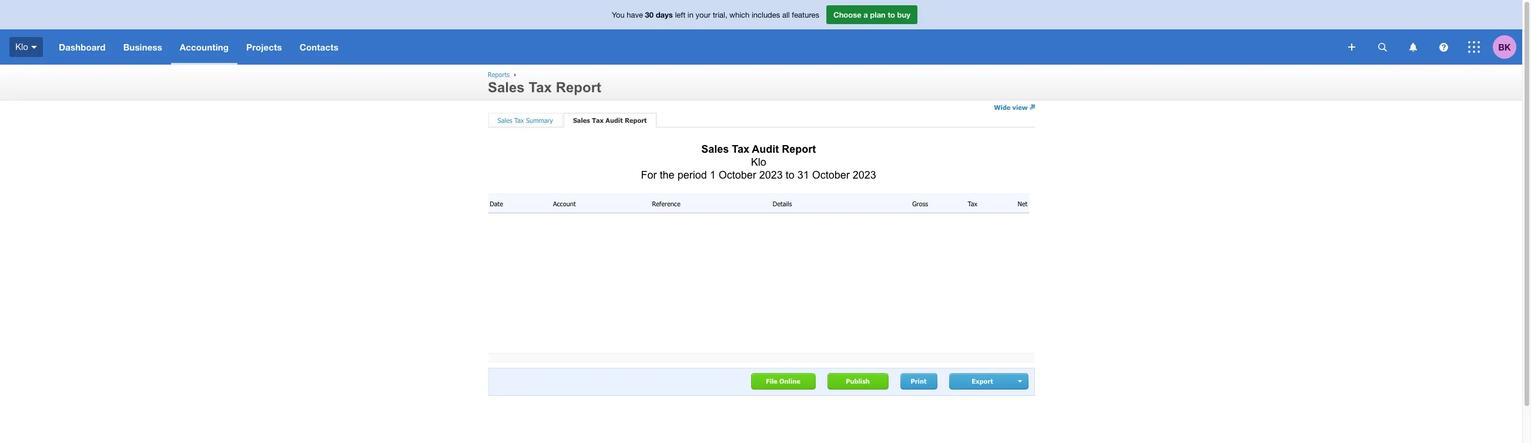 Task type: describe. For each thing, give the bounding box(es) containing it.
account
[[553, 200, 576, 207]]

1 2023 from the left
[[759, 170, 783, 181]]

date
[[490, 200, 503, 207]]

trial,
[[713, 11, 728, 19]]

30
[[645, 10, 654, 19]]

business
[[123, 42, 162, 52]]

navigation containing dashboard
[[50, 29, 1340, 65]]

your
[[696, 11, 711, 19]]

details
[[773, 200, 792, 207]]

contacts button
[[291, 29, 347, 65]]

banner containing bk
[[0, 0, 1523, 65]]

tax for sales tax summary
[[514, 117, 524, 124]]

which
[[730, 11, 750, 19]]

1
[[710, 170, 716, 181]]

print
[[911, 377, 927, 385]]

tax for sales tax audit report
[[592, 117, 604, 124]]

audit for sales tax audit report
[[606, 117, 623, 124]]

dashboard
[[59, 42, 106, 52]]

sales tax summary link
[[498, 117, 553, 124]]

tax inside the reports › sales tax report
[[529, 79, 552, 95]]

bk
[[1499, 41, 1511, 52]]

a
[[864, 10, 868, 19]]

days
[[656, 10, 673, 19]]

2 october from the left
[[812, 170, 850, 181]]

31
[[798, 170, 809, 181]]

contacts
[[300, 42, 339, 52]]

projects
[[246, 42, 282, 52]]

dashboard link
[[50, 29, 114, 65]]

plan
[[870, 10, 886, 19]]

projects button
[[238, 29, 291, 65]]

includes
[[752, 11, 780, 19]]

export options... image
[[1018, 380, 1024, 382]]

sales for sales tax audit report klo for the period 1 october 2023 to 31 october 2023
[[702, 144, 729, 155]]

net
[[1018, 200, 1028, 207]]

›
[[514, 71, 516, 78]]

file
[[766, 377, 778, 385]]

accounting
[[180, 42, 229, 52]]

the
[[660, 170, 675, 181]]

svg image inside klo popup button
[[31, 46, 37, 49]]

klo button
[[0, 29, 50, 65]]

0 horizontal spatial svg image
[[1378, 43, 1387, 51]]

1 october from the left
[[719, 170, 756, 181]]

export
[[972, 377, 993, 385]]

report for sales tax audit report klo for the period 1 october 2023 to 31 october 2023
[[782, 144, 816, 155]]

summary
[[526, 117, 553, 124]]

all
[[782, 11, 790, 19]]

accounting button
[[171, 29, 238, 65]]



Task type: locate. For each thing, give the bounding box(es) containing it.
sales
[[488, 79, 525, 95], [498, 117, 512, 124], [573, 117, 590, 124], [702, 144, 729, 155]]

1 horizontal spatial to
[[888, 10, 895, 19]]

report up for
[[625, 117, 647, 124]]

report for sales tax audit report
[[625, 117, 647, 124]]

period
[[678, 170, 707, 181]]

to left buy
[[888, 10, 895, 19]]

report inside sales tax audit report klo for the period 1 october 2023 to 31 october 2023
[[782, 144, 816, 155]]

sales inside sales tax audit report klo for the period 1 october 2023 to 31 october 2023
[[702, 144, 729, 155]]

buy
[[897, 10, 911, 19]]

svg image
[[1469, 41, 1480, 53], [1378, 43, 1387, 51]]

svg image
[[1410, 43, 1417, 51], [1439, 43, 1448, 51], [1349, 44, 1356, 51], [31, 46, 37, 49]]

0 vertical spatial audit
[[606, 117, 623, 124]]

tax inside sales tax audit report klo for the period 1 october 2023 to 31 october 2023
[[732, 144, 750, 155]]

2 horizontal spatial report
[[782, 144, 816, 155]]

audit inside sales tax audit report klo for the period 1 october 2023 to 31 october 2023
[[752, 144, 779, 155]]

to
[[888, 10, 895, 19], [786, 170, 795, 181]]

you have 30 days left in your trial, which includes all features
[[612, 10, 820, 19]]

sales for sales tax audit report
[[573, 117, 590, 124]]

0 horizontal spatial report
[[556, 79, 601, 95]]

left
[[675, 11, 686, 19]]

sales for sales tax summary
[[498, 117, 512, 124]]

sales inside the reports › sales tax report
[[488, 79, 525, 95]]

1 vertical spatial audit
[[752, 144, 779, 155]]

to inside sales tax audit report klo for the period 1 october 2023 to 31 october 2023
[[786, 170, 795, 181]]

0 horizontal spatial 2023
[[759, 170, 783, 181]]

reports
[[488, 71, 510, 78]]

1 horizontal spatial october
[[812, 170, 850, 181]]

reports › sales tax report
[[488, 71, 601, 95]]

reports link
[[488, 71, 510, 78]]

reference
[[652, 200, 681, 207]]

tax for sales tax audit report klo for the period 1 october 2023 to 31 october 2023
[[732, 144, 750, 155]]

1 horizontal spatial klo
[[751, 157, 766, 168]]

sales right summary at top
[[573, 117, 590, 124]]

sales down the reports link
[[488, 79, 525, 95]]

october
[[719, 170, 756, 181], [812, 170, 850, 181]]

0 vertical spatial report
[[556, 79, 601, 95]]

sales left summary at top
[[498, 117, 512, 124]]

sales tax audit report link
[[573, 117, 647, 124]]

file online link
[[751, 373, 816, 390]]

0 horizontal spatial october
[[719, 170, 756, 181]]

business button
[[114, 29, 171, 65]]

klo
[[15, 42, 28, 52], [751, 157, 766, 168]]

features
[[792, 11, 820, 19]]

have
[[627, 11, 643, 19]]

klo inside popup button
[[15, 42, 28, 52]]

october right 1
[[719, 170, 756, 181]]

to left 31
[[786, 170, 795, 181]]

choose
[[834, 10, 862, 19]]

you
[[612, 11, 625, 19]]

report inside the reports › sales tax report
[[556, 79, 601, 95]]

report up sales tax audit report
[[556, 79, 601, 95]]

1 horizontal spatial svg image
[[1469, 41, 1480, 53]]

0 vertical spatial to
[[888, 10, 895, 19]]

sales tax audit report klo for the period 1 october 2023 to 31 october 2023
[[641, 144, 877, 181]]

1 vertical spatial to
[[786, 170, 795, 181]]

in
[[688, 11, 694, 19]]

banner
[[0, 0, 1523, 65]]

navigation
[[50, 29, 1340, 65]]

audit for sales tax audit report klo for the period 1 october 2023 to 31 october 2023
[[752, 144, 779, 155]]

gross
[[913, 200, 928, 207]]

0 horizontal spatial audit
[[606, 117, 623, 124]]

1 horizontal spatial 2023
[[853, 170, 877, 181]]

2023
[[759, 170, 783, 181], [853, 170, 877, 181]]

klo inside sales tax audit report klo for the period 1 october 2023 to 31 october 2023
[[751, 157, 766, 168]]

sales up 1
[[702, 144, 729, 155]]

sales tax audit report
[[573, 117, 647, 124]]

tax
[[529, 79, 552, 95], [514, 117, 524, 124], [592, 117, 604, 124], [732, 144, 750, 155], [968, 200, 978, 207]]

online
[[780, 377, 801, 385]]

bk button
[[1493, 29, 1523, 65]]

october right 31
[[812, 170, 850, 181]]

0 horizontal spatial klo
[[15, 42, 28, 52]]

0 vertical spatial klo
[[15, 42, 28, 52]]

1 horizontal spatial report
[[625, 117, 647, 124]]

sales tax summary
[[498, 117, 553, 124]]

choose a plan to buy
[[834, 10, 911, 19]]

1 horizontal spatial audit
[[752, 144, 779, 155]]

audit
[[606, 117, 623, 124], [752, 144, 779, 155]]

1 vertical spatial klo
[[751, 157, 766, 168]]

report
[[556, 79, 601, 95], [625, 117, 647, 124], [782, 144, 816, 155]]

0 horizontal spatial to
[[786, 170, 795, 181]]

print link
[[900, 373, 937, 390]]

2 2023 from the left
[[853, 170, 877, 181]]

publish
[[846, 377, 870, 385]]

2 vertical spatial report
[[782, 144, 816, 155]]

report up 31
[[782, 144, 816, 155]]

publish button
[[828, 373, 889, 390]]

1 vertical spatial report
[[625, 117, 647, 124]]

for
[[641, 170, 657, 181]]

file online
[[766, 377, 801, 385]]



Task type: vqa. For each thing, say whether or not it's contained in the screenshot.
Klo within the Sales Tax Audit Report Klo For the period 1 October 2023 to 31 October 2023
yes



